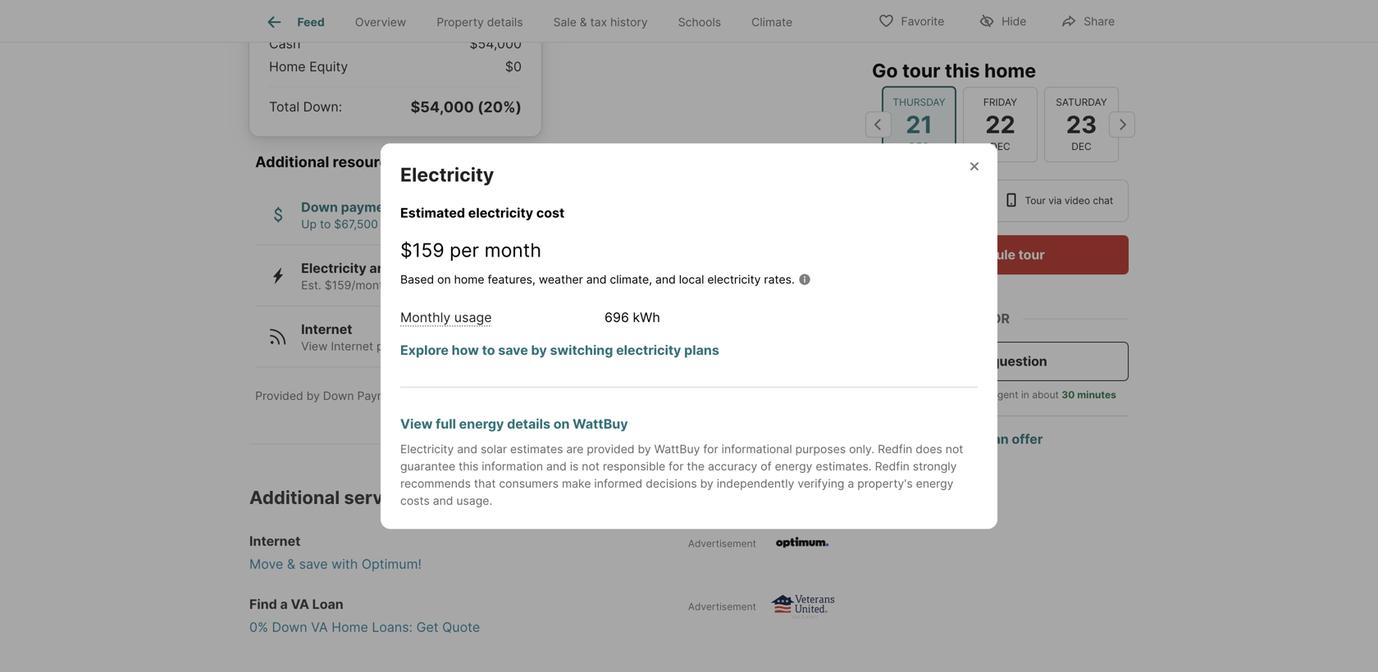 Task type: vqa. For each thing, say whether or not it's contained in the screenshot.
provided
yes



Task type: locate. For each thing, give the bounding box(es) containing it.
save inside internet move & save with optimum!
[[299, 557, 328, 573]]

$54,000 (20%) tooltip
[[249, 0, 847, 137]]

0 vertical spatial solar
[[397, 260, 429, 276]]

local
[[679, 273, 704, 287], [968, 389, 989, 401]]

this inside internet view internet plans and providers available for this home
[[555, 340, 575, 354]]

0 horizontal spatial tour
[[902, 59, 941, 82]]

informational
[[722, 442, 792, 456]]

electricity inside electricity and solar estimates are provided by wattbuy for informational purposes only. redfin does not guarantee this information and is not responsible for the accuracy of energy estimates. redfin strongly recommends that consumers make informed decisions by independently verifying a property's energy costs and usage.
[[400, 442, 454, 456]]

this up allconnect
[[555, 340, 575, 354]]

by down the
[[700, 477, 714, 491]]

2 horizontal spatial electricity
[[708, 273, 761, 287]]

and down monthly
[[409, 340, 429, 354]]

$159  per month
[[400, 239, 541, 262]]

1 vertical spatial solar
[[481, 442, 507, 456]]

additional
[[255, 153, 329, 171], [249, 487, 340, 509]]

1 vertical spatial home
[[332, 620, 368, 636]]

internet up payment
[[331, 340, 373, 354]]

a down ask
[[959, 389, 965, 401]]

tour via video chat
[[1025, 195, 1114, 207]]

1 vertical spatial electricity
[[708, 273, 761, 287]]

based
[[400, 273, 434, 287]]

0 horizontal spatial home
[[454, 273, 485, 287]]

2 vertical spatial home
[[578, 340, 609, 354]]

0 vertical spatial $54,000
[[470, 36, 522, 52]]

$54,000
[[470, 36, 522, 52], [411, 98, 474, 116]]

0 vertical spatial advertisement
[[688, 538, 756, 550]]

2 horizontal spatial home
[[985, 59, 1036, 82]]

dec down 22
[[990, 141, 1011, 153]]

does
[[916, 442, 943, 456]]

a right ask
[[981, 354, 989, 370]]

21
[[906, 110, 933, 139]]

start an offer link
[[958, 432, 1043, 448]]

thursday
[[893, 96, 946, 108]]

home down $159  per month
[[454, 273, 485, 287]]

provided
[[255, 389, 303, 403]]

0 vertical spatial for
[[537, 340, 552, 354]]

0 horizontal spatial solar
[[397, 260, 429, 276]]

1 advertisement from the top
[[688, 538, 756, 550]]

energy right of
[[775, 460, 813, 474]]

tour
[[902, 59, 941, 82], [1019, 247, 1045, 263]]

internet move & save with optimum!
[[249, 534, 422, 573]]

1 horizontal spatial plans
[[684, 342, 719, 358]]

electricity left rates.
[[708, 273, 761, 287]]

0 vertical spatial wattbuy
[[573, 416, 628, 432]]

1 horizontal spatial home
[[332, 620, 368, 636]]

dec for 23
[[1072, 141, 1092, 153]]

$54,000 down property details
[[470, 36, 522, 52]]

tab list containing feed
[[249, 0, 821, 42]]

details inside electricity "dialog"
[[507, 416, 551, 432]]

available inside down payment assistance up to $67,500 available from 14 programs
[[381, 217, 429, 231]]

redfin right only.
[[878, 442, 913, 456]]

1 horizontal spatial available
[[486, 340, 534, 354]]

solar inside electricity and solar estimates are provided by wattbuy for informational purposes only. redfin does not guarantee this information and is not responsible for the accuracy of energy estimates. redfin strongly recommends that consumers make informed decisions by independently verifying a property's energy costs and usage.
[[481, 442, 507, 456]]

dec down 21
[[909, 141, 929, 153]]

2 vertical spatial energy
[[916, 477, 954, 491]]

available up "$159"
[[381, 217, 429, 231]]

electricity
[[400, 163, 494, 186], [301, 260, 366, 276], [400, 442, 454, 456]]

favorite button
[[864, 4, 958, 37]]

wattbuy up "provided"
[[573, 416, 628, 432]]

0 horizontal spatial plans
[[377, 340, 406, 354]]

resources
[[333, 153, 405, 171]]

view inside electricity "dialog"
[[400, 416, 433, 432]]

& right the "move"
[[287, 557, 295, 573]]

dec down the 23
[[1072, 141, 1092, 153]]

1 horizontal spatial solar
[[481, 442, 507, 456]]

wattbuy up the
[[654, 442, 700, 456]]

month
[[485, 239, 541, 262]]

$54,000 left (20%) on the top left of page
[[411, 98, 474, 116]]

by right provided
[[307, 389, 320, 403]]

down inside down payment assistance up to $67,500 available from 14 programs
[[301, 199, 338, 215]]

not right does
[[946, 442, 964, 456]]

quote
[[442, 620, 480, 636]]

thursday 21 dec
[[893, 96, 946, 153]]

1 vertical spatial view
[[400, 416, 433, 432]]

solar for electricity and solar estimates are provided by wattbuy for informational purposes only. redfin does not guarantee this information and is not responsible for the accuracy of energy estimates. redfin strongly recommends that consumers make informed decisions by independently verifying a property's energy costs and usage.
[[481, 442, 507, 456]]

0 vertical spatial local
[[679, 273, 704, 287]]

2 vertical spatial electricity
[[400, 442, 454, 456]]

1 horizontal spatial va
[[311, 620, 328, 636]]

for inside internet view internet plans and providers available for this home
[[537, 340, 552, 354]]

2 horizontal spatial dec
[[1072, 141, 1092, 153]]

saturday
[[1056, 96, 1107, 108]]

electricity up est.
[[301, 260, 366, 276]]

0 vertical spatial to
[[320, 217, 331, 231]]

independently
[[717, 477, 795, 491]]

not
[[946, 442, 964, 456], [582, 460, 600, 474]]

1 vertical spatial save
[[299, 557, 328, 573]]

from down assistance
[[432, 217, 457, 231]]

(20%)
[[478, 98, 522, 116]]

0 horizontal spatial available
[[381, 217, 429, 231]]

1 vertical spatial available
[[486, 340, 534, 354]]

down right 0%
[[272, 620, 307, 636]]

and up that
[[457, 442, 478, 456]]

30
[[1062, 389, 1075, 401]]

from inside down payment assistance up to $67,500 available from 14 programs
[[432, 217, 457, 231]]

1 horizontal spatial for
[[669, 460, 684, 474]]

save inside electricity "dialog"
[[498, 342, 528, 358]]

option
[[872, 180, 992, 222]]

hide button
[[965, 4, 1041, 37]]

1 horizontal spatial tour
[[1019, 247, 1045, 263]]

$54,000 for $54,000 (20%)
[[411, 98, 474, 116]]

dec inside thursday 21 dec
[[909, 141, 929, 153]]

1 dec from the left
[[909, 141, 929, 153]]

0 vertical spatial energy
[[459, 416, 504, 432]]

va left loan
[[291, 597, 309, 613]]

0 vertical spatial electricity
[[468, 205, 533, 221]]

and up view full energy details on wattbuy
[[517, 389, 537, 403]]

0 vertical spatial details
[[487, 15, 523, 29]]

this up thursday
[[945, 59, 980, 82]]

1 vertical spatial &
[[287, 557, 295, 573]]

1 horizontal spatial to
[[482, 342, 495, 358]]

and up $159/month
[[370, 260, 394, 276]]

electricity down kwh
[[616, 342, 681, 358]]

details up the estimates
[[507, 416, 551, 432]]

saturday 23 dec
[[1056, 96, 1107, 153]]

save right the how
[[498, 342, 528, 358]]

plans inside internet view internet plans and providers available for this home
[[377, 340, 406, 354]]

1 vertical spatial $54,000
[[411, 98, 474, 116]]

a right find
[[280, 597, 288, 613]]

schedule tour button
[[872, 235, 1129, 275]]

on up are on the bottom
[[554, 416, 570, 432]]

home down loan
[[332, 620, 368, 636]]

sale & tax history
[[553, 15, 648, 29]]

0 horizontal spatial wattbuy
[[573, 416, 628, 432]]

this up that
[[459, 460, 479, 474]]

internet down est.
[[301, 322, 352, 338]]

electricity for electricity and solar estimates are provided by wattbuy for informational purposes only. redfin does not guarantee this information and is not responsible for the accuracy of energy estimates. redfin strongly recommends that consumers make informed decisions by independently verifying a property's energy costs and usage.
[[400, 442, 454, 456]]

solar up monthly
[[397, 260, 429, 276]]

move
[[249, 557, 283, 573]]

home inside internet view internet plans and providers available for this home
[[578, 340, 609, 354]]

and
[[370, 260, 394, 276], [586, 273, 607, 287], [656, 273, 676, 287], [409, 340, 429, 354], [517, 389, 537, 403], [457, 442, 478, 456], [546, 460, 567, 474], [433, 494, 453, 508]]

not right is
[[582, 460, 600, 474]]

0 horizontal spatial view
[[301, 340, 328, 354]]

1 horizontal spatial save
[[498, 342, 528, 358]]

internet inside internet move & save with optimum!
[[249, 534, 301, 550]]

recommends
[[400, 477, 471, 491]]

2 vertical spatial electricity
[[616, 342, 681, 358]]

tour inside button
[[1019, 247, 1045, 263]]

usage.
[[457, 494, 493, 508]]

available right the how
[[486, 340, 534, 354]]

$54,000 (20%)
[[411, 98, 522, 116]]

dec inside saturday 23 dec
[[1072, 141, 1092, 153]]

1 vertical spatial this
[[555, 340, 575, 354]]

1 horizontal spatial dec
[[990, 141, 1011, 153]]

down up 'up'
[[301, 199, 338, 215]]

cash
[[269, 36, 301, 52]]

tab list
[[249, 0, 821, 42]]

make
[[562, 477, 591, 491]]

a down estimates.
[[848, 477, 854, 491]]

payment
[[357, 389, 405, 403]]

down
[[301, 199, 338, 215], [323, 389, 354, 403], [272, 620, 307, 636]]

2 dec from the left
[[990, 141, 1011, 153]]

1 vertical spatial electricity
[[301, 260, 366, 276]]

2 advertisement from the top
[[688, 601, 756, 613]]

tour up thursday
[[902, 59, 941, 82]]

tour via video chat option
[[992, 180, 1129, 222]]

go tour this home
[[872, 59, 1036, 82]]

1 horizontal spatial from
[[935, 389, 957, 401]]

on right based
[[437, 273, 451, 287]]

friday 22 dec
[[984, 96, 1017, 153]]

tour right schedule
[[1019, 247, 1045, 263]]

2 horizontal spatial for
[[703, 442, 718, 456]]

energy down the wattbuy,
[[459, 416, 504, 432]]

1 horizontal spatial local
[[968, 389, 989, 401]]

full
[[436, 416, 456, 432]]

1 vertical spatial redfin
[[875, 460, 910, 474]]

home
[[269, 59, 306, 75], [332, 620, 368, 636]]

electricity up guarantee
[[400, 442, 454, 456]]

details
[[487, 15, 523, 29], [507, 416, 551, 432]]

energy down strongly
[[916, 477, 954, 491]]

view up provided
[[301, 340, 328, 354]]

electricity element
[[400, 143, 514, 187]]

next image
[[1109, 111, 1135, 138]]

local inside electricity "dialog"
[[679, 273, 704, 287]]

1 horizontal spatial home
[[578, 340, 609, 354]]

2 vertical spatial for
[[669, 460, 684, 474]]

for up allconnect
[[537, 340, 552, 354]]

0 horizontal spatial home
[[269, 59, 306, 75]]

1 horizontal spatial wattbuy
[[654, 442, 700, 456]]

1 vertical spatial details
[[507, 416, 551, 432]]

ask
[[954, 354, 978, 370]]

from right hear
[[935, 389, 957, 401]]

1 horizontal spatial &
[[580, 15, 587, 29]]

1 vertical spatial additional
[[249, 487, 340, 509]]

0 vertical spatial down
[[301, 199, 338, 215]]

tour via video chat list box
[[872, 180, 1129, 222]]

or
[[991, 311, 1010, 327]]

22
[[986, 110, 1016, 139]]

electricity up month
[[468, 205, 533, 221]]

save left with at the bottom of page
[[299, 557, 328, 573]]

0 horizontal spatial to
[[320, 217, 331, 231]]

save
[[498, 342, 528, 358], [299, 557, 328, 573]]

plans
[[377, 340, 406, 354], [684, 342, 719, 358]]

internet up the "move"
[[249, 534, 301, 550]]

& left tax
[[580, 15, 587, 29]]

1 vertical spatial energy
[[775, 460, 813, 474]]

question
[[992, 354, 1047, 370]]

2 vertical spatial internet
[[249, 534, 301, 550]]

0 horizontal spatial electricity
[[468, 205, 533, 221]]

additional up internet move & save with optimum!
[[249, 487, 340, 509]]

0 vertical spatial additional
[[255, 153, 329, 171]]

0 horizontal spatial dec
[[909, 141, 929, 153]]

available for assistance
[[381, 217, 429, 231]]

tour for go
[[902, 59, 941, 82]]

details right property
[[487, 15, 523, 29]]

0 vertical spatial internet
[[301, 322, 352, 338]]

for up the
[[703, 442, 718, 456]]

None button
[[882, 86, 957, 163], [963, 87, 1038, 162], [1044, 87, 1119, 162], [882, 86, 957, 163], [963, 87, 1038, 162], [1044, 87, 1119, 162]]

a
[[981, 354, 989, 370], [959, 389, 965, 401], [848, 477, 854, 491], [280, 597, 288, 613]]

dec inside friday 22 dec
[[990, 141, 1011, 153]]

est.
[[301, 279, 321, 292]]

home down 696 in the top of the page
[[578, 340, 609, 354]]

electricity up assistance
[[400, 163, 494, 186]]

0 vertical spatial tour
[[902, 59, 941, 82]]

1 vertical spatial home
[[454, 273, 485, 287]]

2 horizontal spatial this
[[945, 59, 980, 82]]

features,
[[488, 273, 536, 287]]

monthly
[[400, 310, 451, 326]]

from
[[432, 217, 457, 231], [935, 389, 957, 401]]

0 vertical spatial view
[[301, 340, 328, 354]]

and right the climate,
[[656, 273, 676, 287]]

to
[[320, 217, 331, 231], [482, 342, 495, 358]]

0 horizontal spatial local
[[679, 273, 704, 287]]

down left payment
[[323, 389, 354, 403]]

1 vertical spatial for
[[703, 442, 718, 456]]

start an offer
[[958, 432, 1043, 448]]

kwh
[[633, 310, 660, 326]]

1 vertical spatial to
[[482, 342, 495, 358]]

1 horizontal spatial not
[[946, 442, 964, 456]]

home
[[985, 59, 1036, 82], [454, 273, 485, 287], [578, 340, 609, 354]]

available inside internet view internet plans and providers available for this home
[[486, 340, 534, 354]]

sale & tax history tab
[[538, 2, 663, 42]]

programs
[[476, 217, 528, 231]]

electricity for electricity and solar est. $159/month
[[301, 260, 366, 276]]

0 horizontal spatial for
[[537, 340, 552, 354]]

home down cash
[[269, 59, 306, 75]]

minutes
[[1077, 389, 1117, 401]]

friday
[[984, 96, 1017, 108]]

additional for additional resources
[[255, 153, 329, 171]]

electricity
[[468, 205, 533, 221], [708, 273, 761, 287], [616, 342, 681, 358]]

0 horizontal spatial &
[[287, 557, 295, 573]]

1 horizontal spatial on
[[554, 416, 570, 432]]

0 vertical spatial &
[[580, 15, 587, 29]]

additional down total
[[255, 153, 329, 171]]

and down "recommends" in the left of the page
[[433, 494, 453, 508]]

0% down va home loans: get quote link
[[249, 618, 857, 638]]

hear
[[912, 389, 932, 401]]

verifying
[[798, 477, 845, 491]]

home inside find a va loan 0% down va home loans: get quote
[[332, 620, 368, 636]]

0 vertical spatial save
[[498, 342, 528, 358]]

3 dec from the left
[[1072, 141, 1092, 153]]

1 horizontal spatial this
[[555, 340, 575, 354]]

allconnect
[[540, 389, 599, 403]]

0 vertical spatial va
[[291, 597, 309, 613]]

information
[[482, 460, 543, 474]]

informed
[[594, 477, 643, 491]]

0 horizontal spatial from
[[432, 217, 457, 231]]

offer
[[1012, 432, 1043, 448]]

available for internet
[[486, 340, 534, 354]]

electricity and solar est. $159/month
[[301, 260, 429, 292]]

local left agent
[[968, 389, 989, 401]]

local right the climate,
[[679, 273, 704, 287]]

schedule tour
[[956, 247, 1045, 263]]

solar inside electricity and solar est. $159/month
[[397, 260, 429, 276]]

about
[[1032, 389, 1059, 401]]

1 vertical spatial va
[[311, 620, 328, 636]]

to right the how
[[482, 342, 495, 358]]

by
[[531, 342, 547, 358], [307, 389, 320, 403], [638, 442, 651, 456], [700, 477, 714, 491]]

to right 'up'
[[320, 217, 331, 231]]

internet
[[301, 322, 352, 338], [331, 340, 373, 354], [249, 534, 301, 550]]

home inside the $54,000 (20%) tooltip
[[269, 59, 306, 75]]

1 vertical spatial tour
[[1019, 247, 1045, 263]]

electricity inside electricity and solar est. $159/month
[[301, 260, 366, 276]]

&
[[580, 15, 587, 29], [287, 557, 295, 573]]

redfin up property's
[[875, 460, 910, 474]]

0 horizontal spatial not
[[582, 460, 600, 474]]

0 vertical spatial from
[[432, 217, 457, 231]]

wattbuy inside electricity and solar estimates are provided by wattbuy for informational purposes only. redfin does not guarantee this information and is not responsible for the accuracy of energy estimates. redfin strongly recommends that consumers make informed decisions by independently verifying a property's energy costs and usage.
[[654, 442, 700, 456]]

1 vertical spatial advertisement
[[688, 601, 756, 613]]

va down loan
[[311, 620, 328, 636]]

this inside electricity and solar estimates are provided by wattbuy for informational purposes only. redfin does not guarantee this information and is not responsible for the accuracy of energy estimates. redfin strongly recommends that consumers make informed decisions by independently verifying a property's energy costs and usage.
[[459, 460, 479, 474]]

find a va loan 0% down va home loans: get quote
[[249, 597, 480, 636]]

view left full
[[400, 416, 433, 432]]

ask a question button
[[872, 342, 1129, 382]]

0 horizontal spatial on
[[437, 273, 451, 287]]

home up friday
[[985, 59, 1036, 82]]

a inside find a va loan 0% down va home loans: get quote
[[280, 597, 288, 613]]

1 vertical spatial local
[[968, 389, 989, 401]]

solar up information
[[481, 442, 507, 456]]

for up decisions
[[669, 460, 684, 474]]

on
[[437, 273, 451, 287], [554, 416, 570, 432]]

1 horizontal spatial view
[[400, 416, 433, 432]]



Task type: describe. For each thing, give the bounding box(es) containing it.
overview
[[355, 15, 406, 29]]

advertisement for internet move & save with optimum!
[[688, 538, 756, 550]]

that
[[474, 477, 496, 491]]

by up responsible
[[638, 442, 651, 456]]

tour for schedule
[[1019, 247, 1045, 263]]

overview tab
[[340, 2, 422, 42]]

additional for additional services
[[249, 487, 340, 509]]

schools tab
[[663, 2, 736, 42]]

1 vertical spatial not
[[582, 460, 600, 474]]

0 vertical spatial redfin
[[878, 442, 913, 456]]

2 horizontal spatial energy
[[916, 477, 954, 491]]

accuracy
[[708, 460, 758, 474]]

how
[[452, 342, 479, 358]]

based on home features, weather and climate, and local electricity rates.
[[400, 273, 795, 287]]

view inside internet view internet plans and providers available for this home
[[301, 340, 328, 354]]

you'll
[[885, 389, 909, 401]]

advertisement for find a va loan 0% down va home loans: get quote
[[688, 601, 756, 613]]

total
[[269, 99, 300, 115]]

loans:
[[372, 620, 413, 636]]

and left is
[[546, 460, 567, 474]]

and left the climate,
[[586, 273, 607, 287]]

responsible
[[603, 460, 666, 474]]

find
[[249, 597, 277, 613]]

a inside the ask a question button
[[981, 354, 989, 370]]

estimated
[[400, 205, 465, 221]]

monthly usage link
[[400, 310, 492, 326]]

1 vertical spatial internet
[[331, 340, 373, 354]]

explore
[[400, 342, 449, 358]]

feed link
[[265, 12, 325, 32]]

dec for 21
[[909, 141, 929, 153]]

view full energy details on wattbuy
[[400, 416, 628, 432]]

a inside electricity and solar estimates are provided by wattbuy for informational purposes only. redfin does not guarantee this information and is not responsible for the accuracy of energy estimates. redfin strongly recommends that consumers make informed decisions by independently verifying a property's energy costs and usage.
[[848, 477, 854, 491]]

& inside internet move & save with optimum!
[[287, 557, 295, 573]]

get
[[416, 620, 439, 636]]

hide
[[1002, 14, 1027, 28]]

previous image
[[866, 111, 892, 138]]

0%
[[249, 620, 268, 636]]

save for with
[[299, 557, 328, 573]]

climate
[[752, 15, 793, 29]]

down payment assistance up to $67,500 available from 14 programs
[[301, 199, 528, 231]]

0 vertical spatial on
[[437, 273, 451, 287]]

1 vertical spatial down
[[323, 389, 354, 403]]

home inside electricity "dialog"
[[454, 273, 485, 287]]

monthly usage
[[400, 310, 492, 326]]

1 vertical spatial from
[[935, 389, 957, 401]]

move & save with optimum! link
[[249, 555, 857, 575]]

estimates
[[510, 442, 563, 456]]

down:
[[303, 99, 342, 115]]

payment
[[341, 199, 397, 215]]

additional resources
[[255, 153, 405, 171]]

dec for 22
[[990, 141, 1011, 153]]

save for by
[[498, 342, 528, 358]]

internet for internet view internet plans and providers available for this home
[[301, 322, 352, 338]]

sale
[[553, 15, 577, 29]]

usage
[[454, 310, 492, 326]]

and inside electricity and solar est. $159/month
[[370, 260, 394, 276]]

share button
[[1047, 4, 1129, 37]]

0 vertical spatial this
[[945, 59, 980, 82]]

per
[[450, 239, 479, 262]]

property's
[[858, 477, 913, 491]]

solar for electricity and solar est. $159/month
[[397, 260, 429, 276]]

provided by down payment resource, wattbuy, and allconnect
[[255, 389, 599, 403]]

explore how to save by switching electricity plans link
[[400, 342, 719, 358]]

cost
[[536, 205, 565, 221]]

guarantee
[[400, 460, 455, 474]]

climate tab
[[736, 2, 808, 42]]

chat
[[1093, 195, 1114, 207]]

property
[[437, 15, 484, 29]]

23
[[1066, 110, 1097, 139]]

schools
[[678, 15, 721, 29]]

696
[[605, 310, 629, 326]]

favorite
[[901, 14, 944, 28]]

view full energy details on wattbuy link
[[400, 416, 628, 432]]

14
[[460, 217, 473, 231]]

tax
[[590, 15, 607, 29]]

history
[[611, 15, 648, 29]]

electricity dialog
[[381, 143, 998, 529]]

1 vertical spatial on
[[554, 416, 570, 432]]

in
[[1021, 389, 1030, 401]]

via
[[1049, 195, 1062, 207]]

weather
[[539, 273, 583, 287]]

696 kwh
[[605, 310, 660, 326]]

services
[[344, 487, 420, 509]]

go
[[872, 59, 898, 82]]

internet view internet plans and providers available for this home
[[301, 322, 609, 354]]

to inside electricity "dialog"
[[482, 342, 495, 358]]

share
[[1084, 14, 1115, 28]]

costs
[[400, 494, 430, 508]]

$159/month
[[325, 279, 390, 292]]

only.
[[849, 442, 875, 456]]

of
[[761, 460, 772, 474]]

details inside tab
[[487, 15, 523, 29]]

to inside down payment assistance up to $67,500 available from 14 programs
[[320, 217, 331, 231]]

up
[[301, 217, 317, 231]]

video
[[1065, 195, 1090, 207]]

internet for internet move & save with optimum!
[[249, 534, 301, 550]]

total down:
[[269, 99, 342, 115]]

property details tab
[[422, 2, 538, 42]]

0 vertical spatial home
[[985, 59, 1036, 82]]

1 horizontal spatial electricity
[[616, 342, 681, 358]]

and inside internet view internet plans and providers available for this home
[[409, 340, 429, 354]]

$54,000 for $54,000
[[470, 36, 522, 52]]

plans inside electricity "dialog"
[[684, 342, 719, 358]]

1 horizontal spatial energy
[[775, 460, 813, 474]]

is
[[570, 460, 579, 474]]

are
[[566, 442, 584, 456]]

purposes
[[796, 442, 846, 456]]

ask a question
[[954, 354, 1047, 370]]

rates.
[[764, 273, 795, 287]]

by left switching
[[531, 342, 547, 358]]

schedule
[[956, 247, 1016, 263]]

switching
[[550, 342, 613, 358]]

0 horizontal spatial va
[[291, 597, 309, 613]]

strongly
[[913, 460, 957, 474]]

the
[[687, 460, 705, 474]]

down inside find a va loan 0% down va home loans: get quote
[[272, 620, 307, 636]]

& inside tab
[[580, 15, 587, 29]]

climate,
[[610, 273, 652, 287]]

0 horizontal spatial energy
[[459, 416, 504, 432]]

assistance
[[400, 199, 470, 215]]

optimum!
[[362, 557, 422, 573]]

with
[[332, 557, 358, 573]]

electricity for electricity
[[400, 163, 494, 186]]



